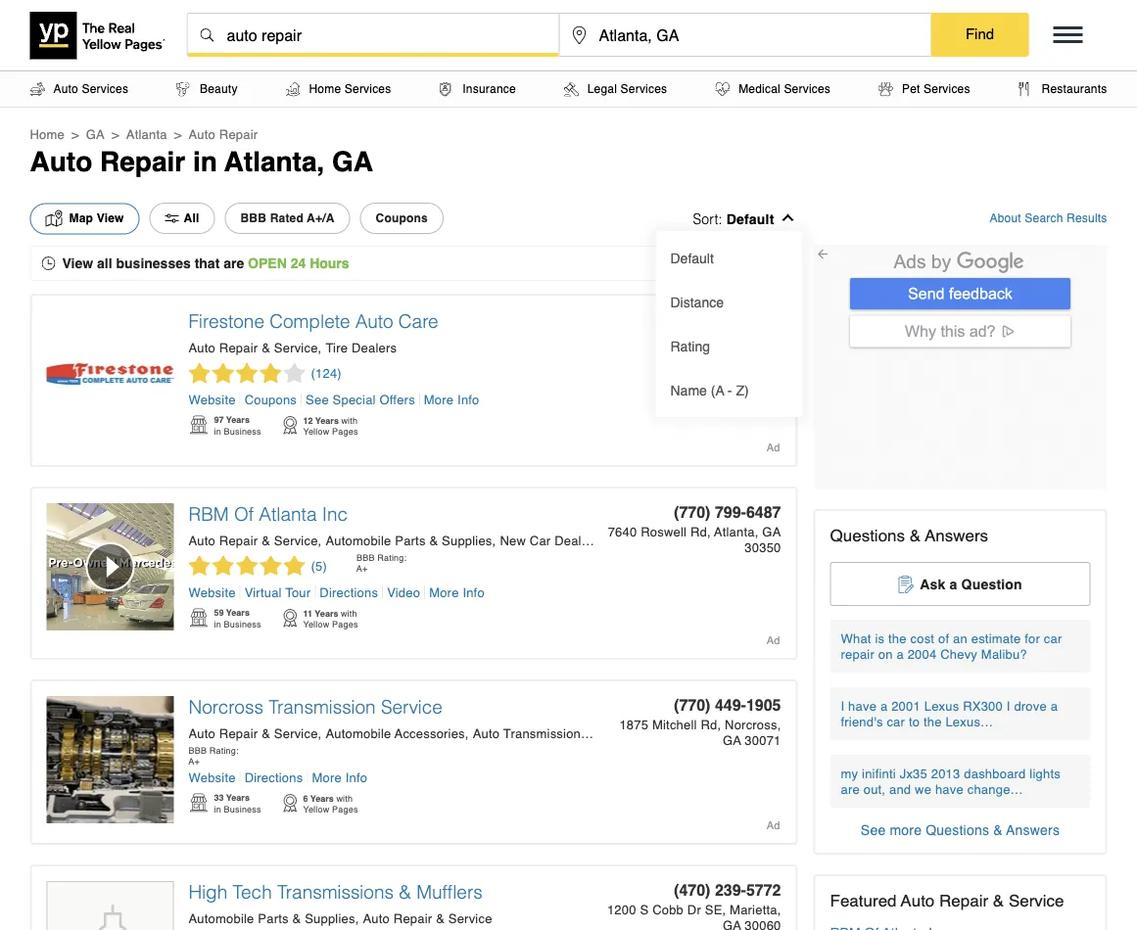 Task type: vqa. For each thing, say whether or not it's contained in the screenshot.
pet services's services
yes



Task type: describe. For each thing, give the bounding box(es) containing it.
website link for norcross transmission service
[[189, 771, 241, 785]]

view all businesses that are open 24 hours
[[62, 256, 349, 271]]

auto up auto repair in atlanta, ga
[[189, 127, 216, 142]]

lexus…
[[946, 715, 994, 729]]

& up ask a question icon
[[910, 526, 921, 545]]

offers
[[380, 392, 415, 407]]

1 horizontal spatial answers
[[1007, 823, 1060, 839]]

thumbnail image
[[48, 883, 173, 931]]

atlanta, inside the (770) 799-6487 7640 roswell rd, atlanta, ga 30350
[[714, 525, 759, 539]]

years for 33
[[226, 793, 250, 803]]

bbb inside norcross transmission service auto repair & service automobile accessories auto transmission parts bbb rating: a+ website directions more info
[[189, 746, 207, 756]]

yp image for norcross
[[282, 793, 298, 814]]

0 vertical spatial coupons
[[376, 212, 428, 225]]

a left 2001 on the right bottom of page
[[881, 699, 888, 714]]

supplies inside the rbm of atlanta inc auto repair & service automobile parts & supplies new car dealers
[[442, 534, 492, 548]]

search
[[1025, 212, 1064, 225]]

rbm of atlanta inc link
[[189, 504, 348, 526]]

automobile inside the rbm of atlanta inc auto repair & service automobile parts & supplies new car dealers
[[326, 534, 391, 548]]

59 years in business
[[214, 607, 261, 630]]

1 horizontal spatial transmission
[[504, 727, 581, 741]]

home services
[[309, 82, 391, 96]]

firestone complete auto care link
[[189, 311, 439, 333]]

new car dealers link
[[500, 534, 604, 548]]

see more questions & answers link
[[830, 823, 1091, 839]]

in for 33
[[214, 804, 221, 815]]

repair inside norcross transmission service auto repair & service automobile accessories auto transmission parts bbb rating: a+ website directions more info
[[219, 727, 258, 741]]

0 horizontal spatial questions
[[830, 526, 905, 545]]

website for website coupons see special offers more info
[[189, 392, 236, 407]]

marietta,
[[730, 903, 781, 918]]

& down mufflers
[[436, 912, 445, 926]]

out,
[[864, 782, 886, 797]]

find inside (800) 364-4314 find a location
[[696, 333, 721, 347]]

a+ inside norcross transmission service auto repair & service automobile accessories auto transmission parts bbb rating: a+ website directions more info
[[189, 756, 200, 767]]

parts inside high tech transmissions & mufflers automobile parts & supplies auto repair & service
[[258, 912, 289, 926]]

norcross transmission service link
[[189, 697, 443, 719]]

yp image left 97
[[189, 414, 209, 436]]

2 vertical spatial more info link
[[308, 771, 368, 785]]

(770) for rbm of atlanta inc
[[674, 503, 711, 521]]

i have a 2001 lexus rx300 i drove a friend's car to the lexus… link
[[830, 688, 1091, 741]]

1 vertical spatial default link
[[661, 236, 798, 280]]

lexus
[[925, 699, 960, 714]]

atlanta inside the rbm of atlanta inc auto repair & service automobile parts & supplies new car dealers
[[259, 504, 317, 526]]

home link
[[30, 127, 65, 142]]

website coupons see special offers more info
[[189, 392, 480, 407]]

a inside what is the cost of an estimate for car repair on a 2004 chevy malibu?
[[897, 647, 904, 662]]

businesses
[[116, 256, 191, 271]]

transmissions
[[277, 882, 394, 904]]

1 horizontal spatial view
[[97, 212, 124, 225]]

virtual tour link
[[241, 585, 316, 600]]

in for 97
[[214, 426, 221, 437]]

repair inside firestone complete auto care auto repair & service tire dealers
[[219, 340, 258, 355]]

7640
[[608, 525, 637, 539]]

799-
[[715, 503, 747, 521]]

my
[[841, 767, 859, 781]]

1 horizontal spatial default
[[727, 211, 775, 227]]

0 horizontal spatial transmission
[[269, 697, 376, 719]]

33
[[214, 793, 224, 803]]

-
[[728, 383, 732, 398]]

yellow for transmission
[[303, 804, 330, 815]]

services for auto services
[[82, 82, 128, 96]]

yellow for complete
[[303, 426, 330, 437]]

we
[[915, 782, 932, 797]]

parts inside the rbm of atlanta inc auto repair & service automobile parts & supplies new car dealers
[[395, 534, 426, 548]]

automobile inside high tech transmissions & mufflers automobile parts & supplies auto repair & service
[[189, 912, 254, 926]]

auto up tire dealers 'link'
[[356, 311, 393, 333]]

rbm
[[189, 504, 229, 526]]

rbm of atlanta inc image
[[0, 504, 223, 631]]

(770) for norcross transmission service
[[674, 696, 711, 714]]

1905
[[747, 696, 781, 714]]

2001
[[892, 699, 921, 714]]

services for medical services
[[784, 82, 831, 96]]

auto services
[[53, 82, 128, 96]]

auto down home
[[30, 146, 92, 177]]

yp image for 59
[[189, 607, 209, 629]]

0 vertical spatial see
[[306, 392, 329, 407]]

featured
[[830, 892, 897, 911]]

distance link
[[661, 280, 798, 324]]

insurance
[[463, 82, 516, 96]]

auto repair & service link for norcross transmission service
[[189, 727, 322, 741]]

browse pet services image
[[879, 82, 894, 97]]

auto repair & service link for firestone complete auto care
[[189, 340, 322, 355]]

yp image for firestone
[[282, 414, 298, 436]]

name (a - z) link
[[661, 368, 798, 413]]

atlanta link
[[126, 127, 167, 142]]

dealers inside the rbm of atlanta inc auto repair & service automobile parts & supplies new car dealers
[[555, 534, 600, 548]]

map view
[[69, 212, 124, 225]]

0 vertical spatial directions link
[[316, 585, 383, 600]]

about
[[990, 212, 1022, 225]]

rating: inside norcross transmission service auto repair & service automobile accessories auto transmission parts bbb rating: a+ website directions more info
[[209, 746, 239, 756]]

& down 'transmissions'
[[292, 912, 301, 926]]

service inside high tech transmissions & mufflers automobile parts & supplies auto repair & service
[[449, 912, 492, 926]]

years for 59
[[226, 607, 250, 618]]

care
[[399, 311, 439, 333]]

website for website virtual tour directions video more info
[[189, 585, 236, 600]]

website inside norcross transmission service auto repair & service automobile accessories auto transmission parts bbb rating: a+ website directions more info
[[189, 771, 236, 785]]

parts inside norcross transmission service auto repair & service automobile accessories auto transmission parts bbb rating: a+ website directions more info
[[585, 727, 615, 741]]

auto down firestone
[[189, 340, 216, 355]]

name (a - z)
[[671, 383, 749, 398]]

Where? text field
[[560, 14, 931, 57]]

featured auto repair & service
[[830, 892, 1065, 911]]

(470) 239-5772 1200 s cobb dr se, marietta, ga 30060
[[607, 881, 781, 931]]

jx35
[[900, 767, 928, 781]]

drove
[[1015, 699, 1047, 714]]

tour
[[285, 585, 311, 600]]

distance
[[671, 294, 724, 310]]

2013
[[932, 767, 961, 781]]

advertisement region
[[814, 245, 1108, 490]]

see more questions & answers
[[861, 823, 1060, 839]]

business for firestone
[[224, 426, 261, 437]]

dealers inside firestone complete auto care auto repair & service tire dealers
[[352, 340, 397, 355]]

malibu?
[[982, 647, 1028, 662]]

0 vertical spatial directions
[[320, 585, 378, 600]]

1 vertical spatial more info link
[[425, 585, 485, 600]]

of
[[234, 504, 254, 526]]

medical services
[[739, 82, 831, 96]]

about search results link
[[990, 212, 1108, 225]]

a right 'ask' on the bottom right of page
[[950, 577, 958, 592]]

more for video
[[429, 585, 459, 600]]

coupons link
[[241, 392, 302, 407]]

0 vertical spatial more info link
[[420, 392, 480, 407]]

11
[[303, 608, 313, 619]]

repair up auto repair in atlanta, ga
[[219, 127, 258, 142]]

repair inside the rbm of atlanta inc auto repair & service automobile parts & supplies new car dealers
[[219, 534, 258, 548]]

(800)
[[674, 310, 711, 328]]

all link
[[149, 203, 215, 234]]

automobile accessories link
[[326, 727, 469, 741]]

pet services
[[902, 82, 971, 96]]

high tech transmissions & mufflers automobile parts & supplies auto repair & service
[[189, 882, 492, 926]]

33 years in business
[[214, 793, 261, 815]]

map view link
[[30, 203, 140, 234]]

0 horizontal spatial answers
[[925, 526, 989, 545]]

with for transmission
[[336, 794, 353, 804]]

firestone complete auto care auto repair & service tire dealers
[[189, 311, 439, 355]]

the inside what is the cost of an estimate for car repair on a 2004 chevy malibu?
[[889, 632, 907, 646]]

norcross,
[[725, 718, 781, 732]]

all
[[184, 212, 199, 225]]

se,
[[705, 903, 726, 918]]

(470)
[[674, 881, 711, 899]]

the real yellow pages logo image
[[30, 12, 167, 59]]

questions & answers
[[830, 526, 989, 545]]

ga down 'auto services'
[[86, 127, 105, 142]]

auto inside high tech transmissions & mufflers automobile parts & supplies auto repair & service
[[363, 912, 390, 926]]

0 horizontal spatial atlanta
[[126, 127, 167, 142]]

website link for firestone complete auto care
[[189, 392, 241, 407]]

& down rbm of atlanta inc link
[[262, 534, 270, 548]]

change…
[[968, 782, 1024, 797]]

what is the cost of an estimate for car repair on a 2004 chevy malibu? link
[[830, 620, 1091, 673]]

24
[[291, 256, 306, 271]]

auto right "featured"
[[901, 892, 935, 911]]

rx300
[[963, 699, 1003, 714]]

new
[[500, 534, 526, 548]]

ad for service
[[767, 820, 780, 832]]

of
[[939, 632, 950, 646]]

info for website virtual tour directions video more info
[[463, 585, 485, 600]]

a right drove
[[1051, 699, 1058, 714]]

legal services
[[588, 82, 668, 96]]

for
[[1025, 632, 1041, 646]]

yellow inside the 11 years with yellow pages
[[303, 619, 330, 630]]

browse legal services image
[[564, 82, 579, 97]]

0 horizontal spatial view
[[62, 256, 93, 271]]

repair down see more questions & answers link on the bottom
[[940, 892, 989, 911]]

0 vertical spatial atlanta,
[[224, 146, 325, 177]]

tire
[[326, 340, 348, 355]]

ga up a+/a
[[332, 146, 373, 177]]

an
[[953, 632, 968, 646]]



Task type: locate. For each thing, give the bounding box(es) containing it.
0 vertical spatial automobile parts & supplies link
[[326, 534, 496, 548]]

automobile inside norcross transmission service auto repair & service automobile accessories auto transmission parts bbb rating: a+ website directions more info
[[326, 727, 391, 741]]

rd, for rbm of atlanta inc
[[691, 525, 711, 539]]

inifinti
[[862, 767, 896, 781]]

0 vertical spatial have
[[849, 699, 877, 714]]

years inside the 11 years with yellow pages
[[315, 608, 338, 619]]

that
[[195, 256, 220, 271]]

questions
[[830, 526, 905, 545], [926, 823, 990, 839]]

the right is
[[889, 632, 907, 646]]

repair down the of
[[219, 534, 258, 548]]

1 horizontal spatial directions
[[320, 585, 378, 600]]

0 horizontal spatial supplies
[[305, 912, 355, 926]]

services right medical
[[784, 82, 831, 96]]

pages inside the 11 years with yellow pages
[[332, 619, 358, 630]]

0 vertical spatial info
[[458, 392, 480, 407]]

1 horizontal spatial are
[[841, 782, 860, 797]]

0 vertical spatial default
[[727, 211, 775, 227]]

coupons
[[376, 212, 428, 225], [245, 392, 297, 407]]

pages down special
[[332, 426, 358, 437]]

i left drove
[[1007, 699, 1011, 714]]

years right 97
[[226, 414, 250, 425]]

supplies left new at the left bottom of the page
[[442, 534, 492, 548]]

z)
[[736, 383, 749, 398]]

years for 12
[[315, 415, 339, 426]]

1 horizontal spatial see
[[861, 823, 886, 839]]

& down the change…
[[994, 823, 1003, 839]]

years right '12' at the top left
[[315, 415, 339, 426]]

default down 'sort:'
[[671, 250, 714, 266]]

(770) up roswell
[[674, 503, 711, 521]]

2 website from the top
[[189, 585, 236, 600]]

0 horizontal spatial are
[[224, 256, 244, 271]]

in for auto
[[193, 146, 217, 177]]

1 horizontal spatial directions link
[[316, 585, 383, 600]]

0 vertical spatial website link
[[189, 392, 241, 407]]

rating: down the rbm of atlanta inc auto repair & service automobile parts & supplies new car dealers
[[378, 553, 407, 563]]

with inside the 11 years with yellow pages
[[341, 608, 357, 619]]

directions inside norcross transmission service auto repair & service automobile accessories auto transmission parts bbb rating: a+ website directions more info
[[245, 771, 303, 785]]

find
[[966, 25, 995, 43], [696, 333, 721, 347]]

2 vertical spatial website
[[189, 771, 236, 785]]

info for website coupons see special offers more info
[[458, 392, 480, 407]]

2 vertical spatial bbb
[[189, 746, 207, 756]]

1 ad from the top
[[767, 441, 780, 454]]

11 years with yellow pages
[[303, 608, 358, 630]]

& left new at the left bottom of the page
[[430, 534, 438, 548]]

auto
[[53, 82, 78, 96]]

2 vertical spatial parts
[[258, 912, 289, 926]]

beauty
[[200, 82, 238, 96]]

2004
[[908, 647, 937, 662]]

restaurants
[[1042, 82, 1108, 96]]

have inside my inifinti jx35 2013 dashboard lights are out, and we have change…
[[936, 782, 964, 797]]

years inside 59 years in business
[[226, 607, 250, 618]]

2 vertical spatial business
[[224, 804, 261, 815]]

info inside norcross transmission service auto repair & service automobile accessories auto transmission parts bbb rating: a+ website directions more info
[[346, 771, 368, 785]]

1 horizontal spatial the
[[924, 715, 942, 729]]

yellow inside '6 years with yellow pages'
[[303, 804, 330, 815]]

find down (800)
[[696, 333, 721, 347]]

norcross
[[189, 697, 263, 719]]

1 vertical spatial more
[[429, 585, 459, 600]]

1 website link from the top
[[189, 392, 241, 407]]

bbb down the rbm of atlanta inc auto repair & service automobile parts & supplies new car dealers
[[357, 553, 375, 563]]

0 vertical spatial transmission
[[269, 697, 376, 719]]

yp image left 6 on the left bottom
[[282, 793, 298, 814]]

car
[[530, 534, 551, 548]]

rd, for norcross transmission service
[[701, 718, 721, 732]]

firestone complete auto care image
[[47, 311, 174, 438]]

hours
[[310, 256, 349, 271]]

repair
[[841, 647, 875, 662]]

1 vertical spatial questions
[[926, 823, 990, 839]]

friend's
[[841, 715, 883, 729]]

rating
[[671, 339, 710, 354]]

browse auto services image
[[30, 82, 46, 97]]

1 horizontal spatial find
[[966, 25, 995, 43]]

business inside 97 years in business
[[224, 426, 261, 437]]

2 vertical spatial ad
[[767, 820, 780, 832]]

automobile down norcross transmission service link
[[326, 727, 391, 741]]

yp image
[[189, 414, 209, 436], [282, 414, 298, 436], [282, 793, 298, 814]]

ad up 5772 in the right of the page
[[767, 820, 780, 832]]

rating: down norcross
[[209, 746, 239, 756]]

transmission left 1875 in the right bottom of the page
[[504, 727, 581, 741]]

0 vertical spatial rating:
[[378, 553, 407, 563]]

pages up high tech transmissions & mufflers link
[[332, 804, 358, 815]]

0 vertical spatial parts
[[395, 534, 426, 548]]

service inside firestone complete auto care auto repair & service tire dealers
[[274, 340, 318, 355]]

more right video link
[[429, 585, 459, 600]]

and
[[890, 782, 912, 797]]

ask a question image
[[899, 575, 915, 594]]

0 vertical spatial rd,
[[691, 525, 711, 539]]

30350
[[745, 540, 781, 555]]

directions
[[320, 585, 378, 600], [245, 771, 303, 785]]

auto right accessories
[[473, 727, 500, 741]]

see left 'more'
[[861, 823, 886, 839]]

have up friend's at right bottom
[[849, 699, 877, 714]]

2 ad from the top
[[767, 634, 780, 647]]

automobile parts & supplies link up bbb rating: a+
[[326, 534, 496, 548]]

3 pages from the top
[[332, 804, 358, 815]]

in down 33
[[214, 804, 221, 815]]

services right home
[[345, 82, 391, 96]]

in down the auto repair
[[193, 146, 217, 177]]

& down see more questions & answers link on the bottom
[[993, 892, 1004, 911]]

a down 364-
[[725, 333, 732, 347]]

1 vertical spatial (770)
[[674, 696, 711, 714]]

1 horizontal spatial coupons
[[376, 212, 428, 225]]

1 vertical spatial view
[[62, 256, 93, 271]]

answers down the change…
[[1007, 823, 1060, 839]]

years for 6
[[311, 794, 334, 804]]

1 vertical spatial have
[[936, 782, 964, 797]]

are right that
[[224, 256, 244, 271]]

question
[[962, 577, 1023, 592]]

bbb rated a+/a
[[241, 212, 335, 225]]

3 website from the top
[[189, 771, 236, 785]]

years inside '6 years with yellow pages'
[[311, 794, 334, 804]]

1 horizontal spatial atlanta,
[[714, 525, 759, 539]]

years inside 33 years in business
[[226, 793, 250, 803]]

with for complete
[[341, 415, 358, 426]]

3 website link from the top
[[189, 771, 241, 785]]

& inside norcross transmission service auto repair & service automobile accessories auto transmission parts bbb rating: a+ website directions more info
[[262, 727, 270, 741]]

years right 33
[[226, 793, 250, 803]]

1 vertical spatial parts
[[585, 727, 615, 741]]

years inside 97 years in business
[[226, 414, 250, 425]]

estimate
[[972, 632, 1021, 646]]

auto inside the rbm of atlanta inc auto repair & service automobile parts & supplies new car dealers
[[189, 534, 216, 548]]

1 horizontal spatial atlanta
[[259, 504, 317, 526]]

auto repair & service link up (5) link
[[189, 534, 322, 548]]

directions up the 11 years with yellow pages
[[320, 585, 378, 600]]

automobile parts & supplies link
[[326, 534, 496, 548], [189, 912, 359, 926]]

more inside norcross transmission service auto repair & service automobile accessories auto transmission parts bbb rating: a+ website directions more info
[[312, 771, 342, 785]]

0 vertical spatial yellow
[[303, 426, 330, 437]]

1 vertical spatial coupons
[[245, 392, 297, 407]]

with down website virtual tour directions video more info
[[341, 608, 357, 619]]

2 (770) from the top
[[674, 696, 711, 714]]

browse medical services image
[[715, 82, 731, 97]]

questions up ask a question icon
[[830, 526, 905, 545]]

are down my
[[841, 782, 860, 797]]

results
[[1067, 212, 1108, 225]]

rd, inside the (770) 799-6487 7640 roswell rd, atlanta, ga 30350
[[691, 525, 711, 539]]

dr
[[688, 903, 702, 918]]

0 horizontal spatial i
[[841, 699, 845, 714]]

0 vertical spatial dealers
[[352, 340, 397, 355]]

0 horizontal spatial directions link
[[241, 771, 308, 785]]

1 pages from the top
[[332, 426, 358, 437]]

inc
[[322, 504, 348, 526]]

1 vertical spatial ad
[[767, 634, 780, 647]]

239-
[[715, 881, 747, 899]]

1 business from the top
[[224, 426, 261, 437]]

services for pet services
[[924, 82, 971, 96]]

59
[[214, 607, 224, 618]]

& inside firestone complete auto care auto repair & service tire dealers
[[262, 340, 270, 355]]

a+ up website virtual tour directions video more info
[[357, 563, 368, 574]]

services right pet
[[924, 82, 971, 96]]

location
[[736, 333, 781, 347]]

in inside 59 years in business
[[214, 619, 221, 630]]

ga inside the (770) 799-6487 7640 roswell rd, atlanta, ga 30350
[[763, 525, 781, 539]]

bbb for bbb rating: a+
[[357, 553, 375, 563]]

0 vertical spatial with
[[341, 415, 358, 426]]

auto down norcross
[[189, 727, 216, 741]]

ad for auto
[[767, 441, 780, 454]]

chevy
[[941, 647, 978, 662]]

1 horizontal spatial have
[[936, 782, 964, 797]]

business
[[224, 426, 261, 437], [224, 619, 261, 630], [224, 804, 261, 815]]

more
[[424, 392, 454, 407], [429, 585, 459, 600], [312, 771, 342, 785]]

business down coupons link
[[224, 426, 261, 437]]

1 vertical spatial see
[[861, 823, 886, 839]]

years right 6 on the left bottom
[[311, 794, 334, 804]]

1 (770) from the top
[[674, 503, 711, 521]]

12 years with yellow pages
[[303, 415, 358, 437]]

0 horizontal spatial rating:
[[209, 746, 239, 756]]

years for 11
[[315, 608, 338, 619]]

auto repair in atlanta, ga
[[30, 146, 373, 177]]

1 vertical spatial a+
[[189, 756, 200, 767]]

pages for complete
[[332, 426, 358, 437]]

pages inside '6 years with yellow pages'
[[332, 804, 358, 815]]

more info link right video
[[425, 585, 485, 600]]

(770) inside (770) 449-1905 1875 mitchell rd, norcross, ga 30071
[[674, 696, 711, 714]]

auto repair & service link down norcross
[[189, 727, 322, 741]]

0 vertical spatial business
[[224, 426, 261, 437]]

2 vertical spatial pages
[[332, 804, 358, 815]]

in inside 97 years in business
[[214, 426, 221, 437]]

449-
[[715, 696, 747, 714]]

3 services from the left
[[621, 82, 668, 96]]

0 horizontal spatial coupons
[[245, 392, 297, 407]]

(124)
[[311, 366, 342, 381]]

in inside 33 years in business
[[214, 804, 221, 815]]

1 vertical spatial website link
[[189, 585, 241, 600]]

1 vertical spatial pages
[[332, 619, 358, 630]]

norcross transmission service image
[[47, 697, 174, 824]]

1 vertical spatial directions link
[[241, 771, 308, 785]]

my inifinti jx35 2013 dashboard lights are out, and we have change… link
[[830, 755, 1091, 808]]

atlanta, down 799-
[[714, 525, 759, 539]]

bbb left "rated"
[[241, 212, 267, 225]]

lights
[[1030, 767, 1061, 781]]

1 horizontal spatial questions
[[926, 823, 990, 839]]

norcross transmission service auto repair & service automobile accessories auto transmission parts bbb rating: a+ website directions more info
[[189, 697, 615, 785]]

0 vertical spatial questions
[[830, 526, 905, 545]]

website up 33
[[189, 771, 236, 785]]

parts down tech on the bottom
[[258, 912, 289, 926]]

yp image for 11
[[282, 607, 298, 629]]

video link
[[383, 585, 425, 600]]

1 vertical spatial the
[[924, 715, 942, 729]]

ad up "6487"
[[767, 441, 780, 454]]

cobb
[[653, 903, 684, 918]]

0 vertical spatial bbb
[[241, 212, 267, 225]]

0 vertical spatial supplies
[[442, 534, 492, 548]]

0 vertical spatial a+
[[357, 563, 368, 574]]

1 vertical spatial info
[[463, 585, 485, 600]]

a+ down norcross
[[189, 756, 200, 767]]

1200
[[607, 903, 637, 918]]

with
[[341, 415, 358, 426], [341, 608, 357, 619], [336, 794, 353, 804]]

atlanta right the ga link
[[126, 127, 167, 142]]

12
[[303, 415, 313, 426]]

website up 97
[[189, 392, 236, 407]]

2 yellow from the top
[[303, 619, 330, 630]]

2 vertical spatial with
[[336, 794, 353, 804]]

a+ inside bbb rating: a+
[[357, 563, 368, 574]]

(5)
[[311, 559, 327, 574]]

ask a question
[[920, 577, 1023, 592]]

rating: inside bbb rating: a+
[[378, 553, 407, 563]]

repair down atlanta link
[[100, 146, 185, 177]]

0 horizontal spatial the
[[889, 632, 907, 646]]

auto repair & service link for rbm of atlanta inc
[[189, 534, 322, 548]]

services for home services
[[345, 82, 391, 96]]

in for 59
[[214, 619, 221, 630]]

a inside (800) 364-4314 find a location
[[725, 333, 732, 347]]

yp image
[[189, 607, 209, 629], [282, 607, 298, 629], [189, 793, 209, 814]]

1 services from the left
[[82, 82, 128, 96]]

(770) inside the (770) 799-6487 7640 roswell rd, atlanta, ga 30350
[[674, 503, 711, 521]]

0 vertical spatial automobile
[[326, 534, 391, 548]]

directions link up 6 on the left bottom
[[241, 771, 308, 785]]

2 services from the left
[[345, 82, 391, 96]]

ga inside (770) 449-1905 1875 mitchell rd, norcross, ga 30071
[[723, 733, 742, 748]]

rated
[[270, 212, 304, 225]]

1 vertical spatial yellow
[[303, 619, 330, 630]]

ask
[[920, 577, 946, 592]]

1 yellow from the top
[[303, 426, 330, 437]]

car inside i have a 2001 lexus rx300 i drove a friend's car to the lexus…
[[887, 715, 905, 729]]

in
[[193, 146, 217, 177], [214, 426, 221, 437], [214, 619, 221, 630], [214, 804, 221, 815]]

yp image for 33
[[189, 793, 209, 814]]

have inside i have a 2001 lexus rx300 i drove a friend's car to the lexus…
[[849, 699, 877, 714]]

0 vertical spatial default link
[[727, 211, 784, 227]]

0 vertical spatial ad
[[767, 441, 780, 454]]

mitchell
[[653, 718, 697, 732]]

bbb
[[241, 212, 267, 225], [357, 553, 375, 563], [189, 746, 207, 756]]

ga link
[[86, 127, 105, 142]]

yellow down 6 on the left bottom
[[303, 804, 330, 815]]

0 vertical spatial pages
[[332, 426, 358, 437]]

1 vertical spatial dealers
[[555, 534, 600, 548]]

website virtual tour directions video more info
[[189, 585, 485, 600]]

rd,
[[691, 525, 711, 539], [701, 718, 721, 732]]

yellow inside 12 years with yellow pages
[[303, 426, 330, 437]]

auto repair & service link down mufflers
[[363, 912, 492, 926]]

info up '6 years with yellow pages'
[[346, 771, 368, 785]]

1 vertical spatial business
[[224, 619, 261, 630]]

yp image left 11
[[282, 607, 298, 629]]

97
[[214, 414, 224, 425]]

default link
[[727, 211, 784, 227], [661, 236, 798, 280]]

1 vertical spatial default
[[671, 250, 714, 266]]

supplies inside high tech transmissions & mufflers automobile parts & supplies auto repair & service
[[305, 912, 355, 926]]

1 vertical spatial car
[[887, 715, 905, 729]]

0 vertical spatial car
[[1044, 632, 1063, 646]]

bbb for bbb rated a+/a
[[241, 212, 267, 225]]

0 horizontal spatial see
[[306, 392, 329, 407]]

0 vertical spatial atlanta
[[126, 127, 167, 142]]

0 horizontal spatial bbb
[[189, 746, 207, 756]]

more right offers
[[424, 392, 454, 407]]

car inside what is the cost of an estimate for car repair on a 2004 chevy malibu?
[[1044, 632, 1063, 646]]

ga down se,
[[723, 919, 742, 931]]

6
[[303, 794, 308, 804]]

video
[[387, 585, 420, 600]]

firestone
[[189, 311, 265, 333]]

rd, inside (770) 449-1905 1875 mitchell rd, norcross, ga 30071
[[701, 718, 721, 732]]

what is the cost of an estimate for car repair on a 2004 chevy malibu?
[[841, 632, 1063, 662]]

0 vertical spatial the
[[889, 632, 907, 646]]

years right 11
[[315, 608, 338, 619]]

2 vertical spatial website link
[[189, 771, 241, 785]]

0 horizontal spatial default
[[671, 250, 714, 266]]

0 horizontal spatial atlanta,
[[224, 146, 325, 177]]

tech
[[233, 882, 272, 904]]

directions link up the 11 years with yellow pages
[[316, 585, 383, 600]]

yellow
[[303, 426, 330, 437], [303, 619, 330, 630], [303, 804, 330, 815]]

(5) link
[[189, 556, 327, 577]]

more info link
[[420, 392, 480, 407], [425, 585, 485, 600], [308, 771, 368, 785]]

automobile parts & supplies link down tech on the bottom
[[189, 912, 359, 926]]

business for norcross
[[224, 804, 261, 815]]

4314
[[747, 310, 781, 328]]

1 vertical spatial atlanta,
[[714, 525, 759, 539]]

ga up 30350
[[763, 525, 781, 539]]

ga inside (470) 239-5772 1200 s cobb dr se, marietta, ga 30060
[[723, 919, 742, 931]]

dealers right tire
[[352, 340, 397, 355]]

30060
[[745, 919, 781, 931]]

years right 59
[[226, 607, 250, 618]]

services for legal services
[[621, 82, 668, 96]]

view left all
[[62, 256, 93, 271]]

with inside 12 years with yellow pages
[[341, 415, 358, 426]]

1 website from the top
[[189, 392, 236, 407]]

browse insurance image
[[439, 82, 451, 97]]

are inside my inifinti jx35 2013 dashboard lights are out, and we have change…
[[841, 782, 860, 797]]

1 i from the left
[[841, 699, 845, 714]]

coupons right a+/a
[[376, 212, 428, 225]]

home
[[309, 82, 341, 96]]

i have a 2001 lexus rx300 i drove a friend's car to the lexus…
[[841, 699, 1058, 729]]

rd, right roswell
[[691, 525, 711, 539]]

see special offers link
[[302, 392, 420, 407]]

website link up 33
[[189, 771, 241, 785]]

more info link up '6 years with yellow pages'
[[308, 771, 368, 785]]

2 business from the top
[[224, 619, 261, 630]]

mufflers
[[417, 882, 483, 904]]

1 vertical spatial automobile
[[326, 727, 391, 741]]

1 vertical spatial website
[[189, 585, 236, 600]]

s
[[640, 903, 649, 918]]

1 horizontal spatial a+
[[357, 563, 368, 574]]

browse home services image
[[286, 82, 300, 97]]

with inside '6 years with yellow pages'
[[336, 794, 353, 804]]

ga down the norcross,
[[723, 733, 742, 748]]

dealers right car
[[555, 534, 600, 548]]

the inside i have a 2001 lexus rx300 i drove a friend's car to the lexus…
[[924, 715, 942, 729]]

1 horizontal spatial supplies
[[442, 534, 492, 548]]

business up tech on the bottom
[[224, 804, 261, 815]]

parts up bbb rating: a+
[[395, 534, 426, 548]]

1 horizontal spatial dealers
[[555, 534, 600, 548]]

auto down "rbm"
[[189, 534, 216, 548]]

1 vertical spatial supplies
[[305, 912, 355, 926]]

website link
[[189, 392, 241, 407], [189, 585, 241, 600], [189, 771, 241, 785]]

2 i from the left
[[1007, 699, 1011, 714]]

bbb inside bbb rating: a+
[[357, 553, 375, 563]]

atlanta,
[[224, 146, 325, 177], [714, 525, 759, 539]]

4 services from the left
[[784, 82, 831, 96]]

97 years in business
[[214, 414, 261, 437]]

view
[[97, 212, 124, 225], [62, 256, 93, 271]]

3 business from the top
[[224, 804, 261, 815]]

find inside button
[[966, 25, 995, 43]]

dashboard
[[964, 767, 1026, 781]]

more
[[890, 823, 922, 839]]

3 ad from the top
[[767, 820, 780, 832]]

years for 97
[[226, 414, 250, 425]]

in down 59
[[214, 619, 221, 630]]

& left mufflers
[[399, 882, 411, 904]]

pages for transmission
[[332, 804, 358, 815]]

more up '6 years with yellow pages'
[[312, 771, 342, 785]]

atlanta, down the auto repair
[[224, 146, 325, 177]]

browse restaurants image
[[1019, 82, 1031, 97]]

2 vertical spatial info
[[346, 771, 368, 785]]

car right for
[[1044, 632, 1063, 646]]

2 horizontal spatial bbb
[[357, 553, 375, 563]]

rd, down 449-
[[701, 718, 721, 732]]

auto repair & service link up (124) "link"
[[189, 340, 322, 355]]

3 yellow from the top
[[303, 804, 330, 815]]

years inside 12 years with yellow pages
[[315, 415, 339, 426]]

0 horizontal spatial have
[[849, 699, 877, 714]]

2 pages from the top
[[332, 619, 358, 630]]

business inside 33 years in business
[[224, 804, 261, 815]]

0 vertical spatial find
[[966, 25, 995, 43]]

(770) 449-1905 1875 mitchell rd, norcross, ga 30071
[[620, 696, 781, 748]]

1 vertical spatial rating:
[[209, 746, 239, 756]]

info right offers
[[458, 392, 480, 407]]

1 vertical spatial automobile parts & supplies link
[[189, 912, 359, 926]]

Find a business text field
[[188, 14, 559, 57]]

bbb down norcross
[[189, 746, 207, 756]]

repair inside high tech transmissions & mufflers automobile parts & supplies auto repair & service
[[394, 912, 432, 926]]

yellow down '12' at the top left
[[303, 426, 330, 437]]

1 vertical spatial directions
[[245, 771, 303, 785]]

atlanta right the of
[[259, 504, 317, 526]]

5 services from the left
[[924, 82, 971, 96]]

default link right 'sort:'
[[727, 211, 784, 227]]

high
[[189, 882, 228, 904]]

browse beauty image
[[176, 82, 190, 97]]

1 vertical spatial answers
[[1007, 823, 1060, 839]]

more for offers
[[424, 392, 454, 407]]

service inside the rbm of atlanta inc auto repair & service automobile parts & supplies new car dealers
[[274, 534, 318, 548]]

2 website link from the top
[[189, 585, 241, 600]]

pages inside 12 years with yellow pages
[[332, 426, 358, 437]]

ad up 1905
[[767, 634, 780, 647]]

1 vertical spatial bbb
[[357, 553, 375, 563]]

high tech transmissions & mufflers link
[[189, 882, 483, 904]]

business inside 59 years in business
[[224, 619, 261, 630]]



